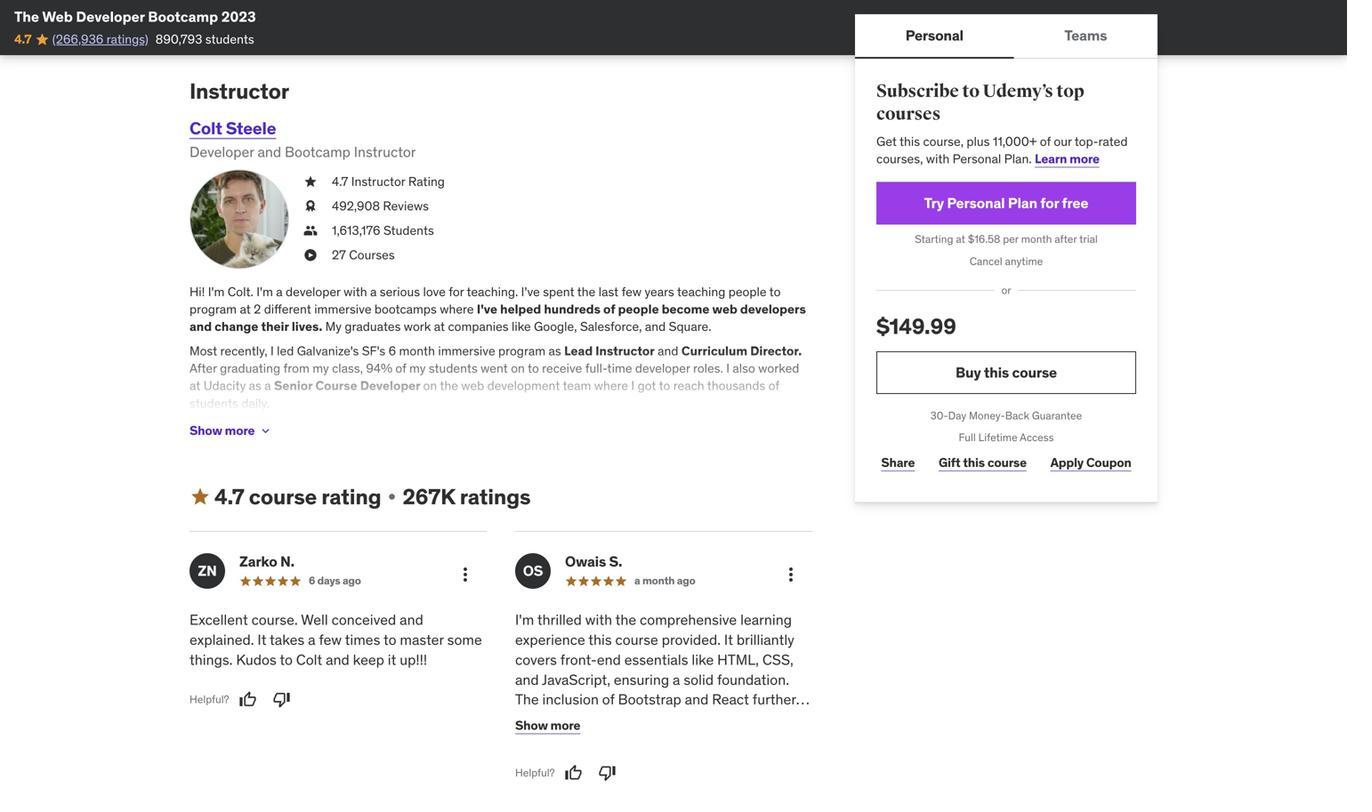 Task type: vqa. For each thing, say whether or not it's contained in the screenshot.
the Students
yes



Task type: locate. For each thing, give the bounding box(es) containing it.
month inside most recently, i led galvanize's sf's 6 month immersive program as lead instructor and curriculum director. after graduating from my class, 94% of my students went on to receive full-time developer roles. i also worked at udacity as a
[[399, 343, 435, 359]]

1 horizontal spatial bootcamp
[[285, 143, 351, 161]]

lead
[[564, 343, 593, 359]]

additional actions for review by zarko n. image
[[455, 564, 476, 586]]

to up the developers in the right top of the page
[[770, 284, 781, 300]]

square.
[[669, 319, 712, 335]]

0 horizontal spatial the
[[440, 378, 458, 394]]

also
[[733, 361, 755, 377]]

bootcamp up 890,793
[[148, 8, 218, 26]]

for inside hi! i'm colt. i'm a developer with a serious love for teaching. i've spent the last few years teaching people to program at 2 different immersive bootcamps where
[[449, 284, 464, 300]]

the left the last
[[577, 284, 596, 300]]

i'm up "experience"
[[515, 611, 534, 629]]

a down well
[[308, 631, 315, 649]]

1 vertical spatial developer
[[635, 361, 690, 377]]

the inside 'on the web development team where i got to reach thousands of students daily.'
[[440, 378, 458, 394]]

love
[[423, 284, 446, 300]]

xsmall image for 1,613,176 students
[[303, 222, 318, 239]]

trial
[[1080, 232, 1098, 246]]

like down helped in the top of the page
[[512, 319, 531, 335]]

month down the work
[[399, 343, 435, 359]]

with inside the 'i'm thrilled with the comprehensive learning experience this course provided. it brilliantly covers front-end essentials like html, css, and javascript, ensuring a solid foundation. the inclusion of bootstrap and react further enriched my skills, offering practical insights into modern web development.'
[[585, 611, 612, 629]]

for left the 'free'
[[1041, 194, 1059, 212]]

colt down takes
[[296, 651, 322, 669]]

immersive down companies
[[438, 343, 495, 359]]

1 vertical spatial show more button
[[515, 708, 581, 744]]

0 horizontal spatial program
[[190, 301, 237, 317]]

1 vertical spatial with
[[344, 284, 367, 300]]

foundation.
[[717, 671, 789, 689]]

2 horizontal spatial i'm
[[515, 611, 534, 629]]

27
[[332, 247, 346, 263]]

to up the it
[[384, 631, 396, 649]]

colt.
[[228, 284, 254, 300]]

developer for course
[[360, 378, 420, 394]]

cancel
[[970, 254, 1003, 268]]

developer inside hi! i'm colt. i'm a developer with a serious love for teaching. i've spent the last few years teaching people to program at 2 different immersive bootcamps where
[[286, 284, 341, 300]]

a up daily. in the left of the page
[[265, 378, 271, 394]]

0 vertical spatial people
[[729, 284, 767, 300]]

kudos
[[236, 651, 277, 669]]

explained.
[[190, 631, 254, 649]]

tab list containing personal
[[855, 14, 1158, 59]]

i left also
[[726, 361, 730, 377]]

a inside most recently, i led galvanize's sf's 6 month immersive program as lead instructor and curriculum director. after graduating from my class, 94% of my students went on to receive full-time developer roles. i also worked at udacity as a
[[265, 378, 271, 394]]

0 vertical spatial show
[[190, 423, 222, 439]]

developer up the different
[[286, 284, 341, 300]]

4.7 up 492,908
[[332, 173, 348, 189]]

mark review by owais s. as helpful image
[[565, 765, 583, 782]]

for right love
[[449, 284, 464, 300]]

thrilled
[[537, 611, 582, 629]]

1 horizontal spatial where
[[594, 378, 628, 394]]

0 vertical spatial the
[[14, 8, 39, 26]]

lives.
[[292, 319, 322, 335]]

0 vertical spatial show more
[[190, 423, 255, 439]]

times
[[345, 631, 380, 649]]

instructor inside colt steele developer and bootcamp instructor
[[354, 143, 416, 161]]

excellent course. well conceived and explained. it takes a few times to master some things. kudos to colt and keep it up!!!
[[190, 611, 482, 669]]

share button
[[877, 445, 920, 481]]

students up 'on the web development team where i got to reach thousands of students daily.'
[[429, 361, 478, 377]]

0 vertical spatial more
[[1070, 151, 1100, 167]]

led
[[277, 343, 294, 359]]

at down after at the top
[[190, 378, 201, 394]]

additional actions for review by owais s. image
[[780, 564, 802, 586]]

1 horizontal spatial with
[[585, 611, 612, 629]]

0 vertical spatial developer
[[286, 284, 341, 300]]

0 horizontal spatial ago
[[343, 574, 361, 588]]

1 vertical spatial for
[[449, 284, 464, 300]]

to right got
[[659, 378, 670, 394]]

it inside excellent course. well conceived and explained. it takes a few times to master some things. kudos to colt and keep it up!!!
[[258, 631, 267, 649]]

personal down the plus
[[953, 151, 1001, 167]]

1 vertical spatial month
[[399, 343, 435, 359]]

with
[[926, 151, 950, 167], [344, 284, 367, 300], [585, 611, 612, 629]]

0 vertical spatial personal
[[906, 26, 964, 44]]

1 vertical spatial show more
[[515, 718, 581, 734]]

senior course developer
[[274, 378, 423, 394]]

from
[[283, 361, 310, 377]]

web inside i've helped hundreds of people become web developers and change their lives.
[[712, 301, 738, 317]]

web
[[712, 301, 738, 317], [461, 378, 484, 394], [596, 731, 622, 749]]

1 horizontal spatial i'm
[[257, 284, 273, 300]]

bootcamp inside colt steele developer and bootcamp instructor
[[285, 143, 351, 161]]

people
[[729, 284, 767, 300], [618, 301, 659, 317]]

sf's
[[362, 343, 386, 359]]

2 horizontal spatial web
[[712, 301, 738, 317]]

with down 27 courses
[[344, 284, 367, 300]]

team
[[563, 378, 591, 394]]

2 vertical spatial month
[[642, 574, 675, 588]]

developer up (266,936 ratings)
[[76, 8, 145, 26]]

zn
[[198, 562, 217, 580]]

i'm right hi!
[[208, 284, 225, 300]]

it up html,
[[724, 631, 733, 649]]

my down galvanize's
[[313, 361, 329, 377]]

a inside excellent course. well conceived and explained. it takes a few times to master some things. kudos to colt and keep it up!!!
[[308, 631, 315, 649]]

xsmall image down colt steele developer and bootcamp instructor
[[303, 173, 318, 190]]

serious
[[380, 284, 420, 300]]

personal inside button
[[906, 26, 964, 44]]

companies
[[448, 319, 509, 335]]

more down daily. in the left of the page
[[225, 423, 255, 439]]

i've down teaching.
[[477, 301, 498, 317]]

0 horizontal spatial colt
[[190, 118, 222, 139]]

a
[[276, 284, 283, 300], [370, 284, 377, 300], [265, 378, 271, 394], [635, 574, 640, 588], [308, 631, 315, 649], [673, 671, 680, 689]]

4.7 for 4.7
[[14, 31, 31, 47]]

mark review by owais s. as unhelpful image
[[599, 765, 616, 782]]

this up courses,
[[900, 133, 920, 149]]

6 left days
[[309, 574, 315, 588]]

time
[[607, 361, 632, 377]]

as up receive
[[549, 343, 561, 359]]

1 horizontal spatial 4.7
[[214, 483, 244, 510]]

xsmall image left 1,613,176
[[303, 222, 318, 239]]

0 horizontal spatial i've
[[477, 301, 498, 317]]

i've inside i've helped hundreds of people become web developers and change their lives.
[[477, 301, 498, 317]]

of inside most recently, i led galvanize's sf's 6 month immersive program as lead instructor and curriculum director. after graduating from my class, 94% of my students went on to receive full-time developer roles. i also worked at udacity as a
[[395, 361, 406, 377]]

developer up got
[[635, 361, 690, 377]]

2 vertical spatial 4.7
[[214, 483, 244, 510]]

show more inside button
[[190, 423, 255, 439]]

web inside 'on the web development team where i got to reach thousands of students daily.'
[[461, 378, 484, 394]]

instructor up 4.7 instructor rating on the left of page
[[354, 143, 416, 161]]

students down 2023
[[205, 31, 254, 47]]

developer inside colt steele developer and bootcamp instructor
[[190, 143, 254, 161]]

ago for the
[[677, 574, 696, 588]]

starting
[[915, 232, 954, 246]]

1 vertical spatial like
[[692, 651, 714, 669]]

with right 'thrilled'
[[585, 611, 612, 629]]

course inside the 'i'm thrilled with the comprehensive learning experience this course provided. it brilliantly covers front-end essentials like html, css, and javascript, ensuring a solid foundation. the inclusion of bootstrap and react further enriched my skills, offering practical insights into modern web development.'
[[615, 631, 658, 649]]

2 ago from the left
[[677, 574, 696, 588]]

tab list
[[855, 14, 1158, 59]]

1 it from the left
[[258, 631, 267, 649]]

the
[[14, 8, 39, 26], [515, 691, 539, 709]]

colt steele image
[[190, 169, 289, 269]]

xsmall image
[[303, 173, 318, 190], [303, 197, 318, 215], [303, 222, 318, 239], [303, 247, 318, 264], [258, 424, 273, 438]]

on down the work
[[423, 378, 437, 394]]

0 vertical spatial 6
[[389, 343, 396, 359]]

mark review by zarko n. as helpful image
[[239, 691, 257, 709]]

1 horizontal spatial colt
[[296, 651, 322, 669]]

2 horizontal spatial my
[[574, 711, 593, 729]]

to inside subscribe to udemy's top courses
[[962, 81, 980, 102]]

helpful? for mark review by owais s. as helpful "icon"
[[515, 766, 555, 780]]

courses
[[877, 103, 941, 125]]

where up companies
[[440, 301, 474, 317]]

it inside the 'i'm thrilled with the comprehensive learning experience this course provided. it brilliantly covers front-end essentials like html, css, and javascript, ensuring a solid foundation. the inclusion of bootstrap and react further enriched my skills, offering practical insights into modern web development.'
[[724, 631, 733, 649]]

like inside the 'i'm thrilled with the comprehensive learning experience this course provided. it brilliantly covers front-end essentials like html, css, and javascript, ensuring a solid foundation. the inclusion of bootstrap and react further enriched my skills, offering practical insights into modern web development.'
[[692, 651, 714, 669]]

0 horizontal spatial i
[[271, 343, 274, 359]]

1 horizontal spatial developer
[[635, 361, 690, 377]]

0 vertical spatial for
[[1041, 194, 1059, 212]]

instructor up "492,908 reviews"
[[351, 173, 405, 189]]

my inside the 'i'm thrilled with the comprehensive learning experience this course provided. it brilliantly covers front-end essentials like html, css, and javascript, ensuring a solid foundation. the inclusion of bootstrap and react further enriched my skills, offering practical insights into modern web development.'
[[574, 711, 593, 729]]

the up enriched
[[515, 691, 539, 709]]

program down my graduates work at companies like google, salesforce, and square.
[[498, 343, 546, 359]]

month up anytime
[[1021, 232, 1052, 246]]

1 horizontal spatial web
[[596, 731, 622, 749]]

1 vertical spatial bootcamp
[[285, 143, 351, 161]]

i left led
[[271, 343, 274, 359]]

0 horizontal spatial for
[[449, 284, 464, 300]]

0 vertical spatial few
[[622, 284, 642, 300]]

try personal plan for free
[[924, 194, 1089, 212]]

xsmall image left 492,908
[[303, 197, 318, 215]]

few inside hi! i'm colt. i'm a developer with a serious love for teaching. i've spent the last few years teaching people to program at 2 different immersive bootcamps where
[[622, 284, 642, 300]]

of inside 'on the web development team where i got to reach thousands of students daily.'
[[769, 378, 779, 394]]

0 horizontal spatial people
[[618, 301, 659, 317]]

2023
[[221, 8, 256, 26]]

1 vertical spatial on
[[423, 378, 437, 394]]

personal up $16.58 on the top of page
[[947, 194, 1005, 212]]

conceived
[[332, 611, 396, 629]]

students down udacity
[[190, 395, 238, 411]]

i'm
[[208, 284, 225, 300], [257, 284, 273, 300], [515, 611, 534, 629]]

0 vertical spatial colt
[[190, 118, 222, 139]]

solid
[[684, 671, 714, 689]]

1 horizontal spatial people
[[729, 284, 767, 300]]

0 horizontal spatial as
[[249, 378, 262, 394]]

on up development
[[511, 361, 525, 377]]

1 vertical spatial personal
[[953, 151, 1001, 167]]

a up the different
[[276, 284, 283, 300]]

1 horizontal spatial program
[[498, 343, 546, 359]]

6 inside most recently, i led galvanize's sf's 6 month immersive program as lead instructor and curriculum director. after graduating from my class, 94% of my students went on to receive full-time developer roles. i also worked at udacity as a
[[389, 343, 396, 359]]

gift
[[939, 455, 961, 471]]

show more button up mark review by owais s. as helpful "icon"
[[515, 708, 581, 744]]

helpful? left mark review by zarko n. as helpful image
[[190, 693, 229, 706]]

developer for web
[[76, 8, 145, 26]]

end
[[597, 651, 621, 669]]

ago right days
[[343, 574, 361, 588]]

0 vertical spatial immersive
[[314, 301, 372, 317]]

0 vertical spatial program
[[190, 301, 237, 317]]

buy this course button
[[877, 351, 1136, 394]]

the inside the 'i'm thrilled with the comprehensive learning experience this course provided. it brilliantly covers front-end essentials like html, css, and javascript, ensuring a solid foundation. the inclusion of bootstrap and react further enriched my skills, offering practical insights into modern web development.'
[[515, 691, 539, 709]]

0 vertical spatial developer
[[76, 8, 145, 26]]

i'm inside the 'i'm thrilled with the comprehensive learning experience this course provided. it brilliantly covers front-end essentials like html, css, and javascript, ensuring a solid foundation. the inclusion of bootstrap and react further enriched my skills, offering practical insights into modern web development.'
[[515, 611, 534, 629]]

ago up "comprehensive"
[[677, 574, 696, 588]]

more down inclusion
[[551, 718, 581, 734]]

with inside get this course, plus 11,000+ of our top-rated courses, with personal plan.
[[926, 151, 950, 167]]

instructor up time
[[596, 343, 655, 359]]

to down takes
[[280, 651, 293, 669]]

worked
[[758, 361, 799, 377]]

0 vertical spatial month
[[1021, 232, 1052, 246]]

2 vertical spatial i
[[631, 378, 635, 394]]

0 horizontal spatial with
[[344, 284, 367, 300]]

web inside the 'i'm thrilled with the comprehensive learning experience this course provided. it brilliantly covers front-end essentials like html, css, and javascript, ensuring a solid foundation. the inclusion of bootstrap and react further enriched my skills, offering practical insights into modern web development.'
[[596, 731, 622, 749]]

i
[[271, 343, 274, 359], [726, 361, 730, 377], [631, 378, 635, 394]]

4.7 for 4.7 course rating
[[214, 483, 244, 510]]

0 horizontal spatial 4.7
[[14, 31, 31, 47]]

1 vertical spatial few
[[319, 631, 342, 649]]

1 horizontal spatial helpful?
[[515, 766, 555, 780]]

a inside the 'i'm thrilled with the comprehensive learning experience this course provided. it brilliantly covers front-end essentials like html, css, and javascript, ensuring a solid foundation. the inclusion of bootstrap and react further enriched my skills, offering practical insights into modern web development.'
[[673, 671, 680, 689]]

graduating
[[220, 361, 280, 377]]

to inside hi! i'm colt. i'm a developer with a serious love for teaching. i've spent the last few years teaching people to program at 2 different immersive bootcamps where
[[770, 284, 781, 300]]

4.7 instructor rating
[[332, 173, 445, 189]]

share
[[881, 455, 915, 471]]

xsmall image down daily. in the left of the page
[[258, 424, 273, 438]]

1 horizontal spatial my
[[409, 361, 426, 377]]

front-
[[560, 651, 597, 669]]

developer down colt steele link
[[190, 143, 254, 161]]

medium image
[[190, 486, 211, 508]]

last
[[599, 284, 619, 300]]

2 horizontal spatial month
[[1021, 232, 1052, 246]]

of down worked
[[769, 378, 779, 394]]

ensuring
[[614, 671, 669, 689]]

0 vertical spatial 4.7
[[14, 31, 31, 47]]

people down years
[[618, 301, 659, 317]]

show more down daily. in the left of the page
[[190, 423, 255, 439]]

to left udemy's at the right top of page
[[962, 81, 980, 102]]

udemy's
[[983, 81, 1053, 102]]

i've helped hundreds of people become web developers and change their lives.
[[190, 301, 806, 335]]

0 vertical spatial like
[[512, 319, 531, 335]]

where inside hi! i'm colt. i'm a developer with a serious love for teaching. i've spent the last few years teaching people to program at 2 different immersive bootcamps where
[[440, 301, 474, 317]]

on inside 'on the web development team where i got to reach thousands of students daily.'
[[423, 378, 437, 394]]

free
[[1062, 194, 1089, 212]]

1 horizontal spatial show more
[[515, 718, 581, 734]]

rating
[[408, 173, 445, 189]]

of right 94%
[[395, 361, 406, 377]]

salesforce,
[[580, 319, 642, 335]]

takes
[[270, 631, 305, 649]]

helpful? for mark review by zarko n. as helpful image
[[190, 693, 229, 706]]

bootcamp up 492,908
[[285, 143, 351, 161]]

and up most
[[190, 319, 212, 335]]

2 it from the left
[[724, 631, 733, 649]]

people inside hi! i'm colt. i'm a developer with a serious love for teaching. i've spent the last few years teaching people to program at 2 different immersive bootcamps where
[[729, 284, 767, 300]]

4.7
[[14, 31, 31, 47], [332, 173, 348, 189], [214, 483, 244, 510]]

6 right sf's
[[389, 343, 396, 359]]

11,000+
[[993, 133, 1037, 149]]

0 vertical spatial helpful?
[[190, 693, 229, 706]]

xsmall image for 492,908 reviews
[[303, 197, 318, 215]]

2 vertical spatial developer
[[360, 378, 420, 394]]

xsmall image left 27
[[303, 247, 318, 264]]

1 horizontal spatial i've
[[521, 284, 540, 300]]

1 vertical spatial where
[[594, 378, 628, 394]]

this
[[900, 133, 920, 149], [984, 363, 1009, 382], [963, 455, 985, 471], [589, 631, 612, 649]]

2 vertical spatial the
[[616, 611, 636, 629]]

2 vertical spatial students
[[190, 395, 238, 411]]

instructor
[[190, 78, 289, 104], [354, 143, 416, 161], [351, 173, 405, 189], [596, 343, 655, 359]]

as
[[549, 343, 561, 359], [249, 378, 262, 394]]

immersive inside most recently, i led galvanize's sf's 6 month immersive program as lead instructor and curriculum director. after graduating from my class, 94% of my students went on to receive full-time developer roles. i also worked at udacity as a
[[438, 343, 495, 359]]

web down skills,
[[596, 731, 622, 749]]

the left web
[[14, 8, 39, 26]]

1 horizontal spatial show more button
[[515, 708, 581, 744]]

program down hi!
[[190, 301, 237, 317]]

ago for conceived
[[343, 574, 361, 588]]

1 vertical spatial i
[[726, 361, 730, 377]]

1 vertical spatial colt
[[296, 651, 322, 669]]

1 horizontal spatial as
[[549, 343, 561, 359]]

267k
[[403, 483, 455, 510]]

1 horizontal spatial 6
[[389, 343, 396, 359]]

like up solid
[[692, 651, 714, 669]]

at left 2
[[240, 301, 251, 317]]

0 horizontal spatial immersive
[[314, 301, 372, 317]]

0 horizontal spatial on
[[423, 378, 437, 394]]

1 horizontal spatial it
[[724, 631, 733, 649]]

colt steele link
[[190, 118, 276, 139]]

1 horizontal spatial immersive
[[438, 343, 495, 359]]

0 horizontal spatial it
[[258, 631, 267, 649]]

apply coupon button
[[1046, 445, 1136, 481]]

of left our
[[1040, 133, 1051, 149]]

with inside hi! i'm colt. i'm a developer with a serious love for teaching. i've spent the last few years teaching people to program at 2 different immersive bootcamps where
[[344, 284, 367, 300]]

0 horizontal spatial show more
[[190, 423, 255, 439]]

developer
[[76, 8, 145, 26], [190, 143, 254, 161], [360, 378, 420, 394]]

i've inside hi! i'm colt. i'm a developer with a serious love for teaching. i've spent the last few years teaching people to program at 2 different immersive bootcamps where
[[521, 284, 540, 300]]

0 vertical spatial the
[[577, 284, 596, 300]]

to inside most recently, i led galvanize's sf's 6 month immersive program as lead instructor and curriculum director. after graduating from my class, 94% of my students went on to receive full-time developer roles. i also worked at udacity as a
[[528, 361, 539, 377]]

and down square.
[[658, 343, 679, 359]]

1 ago from the left
[[343, 574, 361, 588]]

0 vertical spatial bootcamp
[[148, 8, 218, 26]]

gift this course link
[[934, 445, 1032, 481]]

4.7 right medium image
[[214, 483, 244, 510]]

show more down inclusion
[[515, 718, 581, 734]]

0 horizontal spatial helpful?
[[190, 693, 229, 706]]

4.7 left (266,936 on the left top of page
[[14, 31, 31, 47]]

ratings)
[[106, 31, 148, 47]]

and inside most recently, i led galvanize's sf's 6 month immersive program as lead instructor and curriculum director. after graduating from my class, 94% of my students went on to receive full-time developer roles. i also worked at udacity as a
[[658, 343, 679, 359]]

1 vertical spatial students
[[429, 361, 478, 377]]

$149.99 buy this course
[[877, 313, 1057, 382]]

0 horizontal spatial developer
[[76, 8, 145, 26]]

more down top-
[[1070, 151, 1100, 167]]

teams button
[[1014, 14, 1158, 57]]

development
[[487, 378, 560, 394]]

i left got
[[631, 378, 635, 394]]

top-
[[1075, 133, 1099, 149]]

i inside 'on the web development team where i got to reach thousands of students daily.'
[[631, 378, 635, 394]]

immersive inside hi! i'm colt. i'm a developer with a serious love for teaching. i've spent the last few years teaching people to program at 2 different immersive bootcamps where
[[314, 301, 372, 317]]

this up end
[[589, 631, 612, 649]]

0 vertical spatial on
[[511, 361, 525, 377]]

course,
[[923, 133, 964, 149]]

steele
[[226, 118, 276, 139]]

this inside get this course, plus 11,000+ of our top-rated courses, with personal plan.
[[900, 133, 920, 149]]

492,908 reviews
[[332, 198, 429, 214]]

people up the developers in the right top of the page
[[729, 284, 767, 300]]

immersive
[[314, 301, 372, 317], [438, 343, 495, 359]]

the up end
[[616, 611, 636, 629]]

of down the last
[[603, 301, 615, 317]]

students
[[205, 31, 254, 47], [429, 361, 478, 377], [190, 395, 238, 411]]

show
[[190, 423, 222, 439], [515, 718, 548, 734]]

1 vertical spatial people
[[618, 301, 659, 317]]

after
[[190, 361, 217, 377]]

learning
[[741, 611, 792, 629]]

it up kudos in the bottom left of the page
[[258, 631, 267, 649]]

1 vertical spatial the
[[515, 691, 539, 709]]

and down covers
[[515, 671, 539, 689]]

insights
[[746, 711, 796, 729]]

to up development
[[528, 361, 539, 377]]

web down went
[[461, 378, 484, 394]]

with down course,
[[926, 151, 950, 167]]

immersive up my
[[314, 301, 372, 317]]

2 horizontal spatial with
[[926, 151, 950, 167]]

course inside $149.99 buy this course
[[1012, 363, 1057, 382]]

6
[[389, 343, 396, 359], [309, 574, 315, 588]]

month up "comprehensive"
[[642, 574, 675, 588]]

this right buy
[[984, 363, 1009, 382]]

1 vertical spatial web
[[461, 378, 484, 394]]

0 horizontal spatial web
[[461, 378, 484, 394]]

at
[[956, 232, 965, 246], [240, 301, 251, 317], [434, 319, 445, 335], [190, 378, 201, 394]]

1 horizontal spatial more
[[551, 718, 581, 734]]

as up daily. in the left of the page
[[249, 378, 262, 394]]

0 horizontal spatial show more button
[[190, 413, 273, 449]]

their
[[261, 319, 289, 335]]



Task type: describe. For each thing, give the bounding box(es) containing it.
google,
[[534, 319, 577, 335]]

1 horizontal spatial show
[[515, 718, 548, 734]]

of inside the 'i'm thrilled with the comprehensive learning experience this course provided. it brilliantly covers front-end essentials like html, css, and javascript, ensuring a solid foundation. the inclusion of bootstrap and react further enriched my skills, offering practical insights into modern web development.'
[[602, 691, 615, 709]]

(266,936 ratings)
[[52, 31, 148, 47]]

and inside colt steele developer and bootcamp instructor
[[258, 143, 281, 161]]

30-
[[931, 409, 948, 423]]

0 horizontal spatial more
[[225, 423, 255, 439]]

xsmall image for 4.7 instructor rating
[[303, 173, 318, 190]]

of inside i've helped hundreds of people become web developers and change their lives.
[[603, 301, 615, 317]]

and up master
[[400, 611, 423, 629]]

xsmall image inside show more button
[[258, 424, 273, 438]]

of inside get this course, plus 11,000+ of our top-rated courses, with personal plan.
[[1040, 133, 1051, 149]]

on inside most recently, i led galvanize's sf's 6 month immersive program as lead instructor and curriculum director. after graduating from my class, 94% of my students went on to receive full-time developer roles. i also worked at udacity as a
[[511, 361, 525, 377]]

a month ago
[[635, 574, 696, 588]]

learn more link
[[1035, 151, 1100, 167]]

at inside hi! i'm colt. i'm a developer with a serious love for teaching. i've spent the last few years teaching people to program at 2 different immersive bootcamps where
[[240, 301, 251, 317]]

30-day money-back guarantee full lifetime access
[[931, 409, 1082, 445]]

show more for show more button to the top
[[190, 423, 255, 439]]

month inside starting at $16.58 per month after trial cancel anytime
[[1021, 232, 1052, 246]]

it
[[388, 651, 396, 669]]

course down lifetime
[[988, 455, 1027, 471]]

890,793 students
[[156, 31, 254, 47]]

2 horizontal spatial i
[[726, 361, 730, 377]]

subscribe
[[877, 81, 959, 102]]

enriched
[[515, 711, 571, 729]]

the inside hi! i'm colt. i'm a developer with a serious love for teaching. i've spent the last few years teaching people to program at 2 different immersive bootcamps where
[[577, 284, 596, 300]]

coupon
[[1086, 455, 1132, 471]]

show more for the rightmost show more button
[[515, 718, 581, 734]]

rated
[[1099, 133, 1128, 149]]

recently,
[[220, 343, 268, 359]]

n.
[[280, 553, 294, 571]]

covers
[[515, 651, 557, 669]]

practical
[[688, 711, 743, 729]]

essentials
[[625, 651, 688, 669]]

most
[[190, 343, 217, 359]]

zarko n.
[[239, 553, 294, 571]]

teaching.
[[467, 284, 518, 300]]

developer for steele
[[190, 143, 254, 161]]

work
[[404, 319, 431, 335]]

get this course, plus 11,000+ of our top-rated courses, with personal plan.
[[877, 133, 1128, 167]]

course
[[315, 378, 357, 394]]

most recently, i led galvanize's sf's 6 month immersive program as lead instructor and curriculum director. after graduating from my class, 94% of my students went on to receive full-time developer roles. i also worked at udacity as a
[[190, 343, 802, 394]]

0 horizontal spatial like
[[512, 319, 531, 335]]

plus
[[967, 133, 990, 149]]

colt inside excellent course. well conceived and explained. it takes a few times to master some things. kudos to colt and keep it up!!!
[[296, 651, 322, 669]]

provided.
[[662, 631, 721, 649]]

css,
[[763, 651, 794, 669]]

where inside 'on the web development team where i got to reach thousands of students daily.'
[[594, 378, 628, 394]]

this inside the 'i'm thrilled with the comprehensive learning experience this course provided. it brilliantly covers front-end essentials like html, css, and javascript, ensuring a solid foundation. the inclusion of bootstrap and react further enriched my skills, offering practical insights into modern web development.'
[[589, 631, 612, 649]]

0 vertical spatial show more button
[[190, 413, 273, 449]]

change
[[215, 319, 258, 335]]

courses,
[[877, 151, 923, 167]]

colt steele developer and bootcamp instructor
[[190, 118, 416, 161]]

a up "comprehensive"
[[635, 574, 640, 588]]

starting at $16.58 per month after trial cancel anytime
[[915, 232, 1098, 268]]

ratings
[[460, 483, 531, 510]]

this right gift
[[963, 455, 985, 471]]

personal button
[[855, 14, 1014, 57]]

my
[[325, 319, 342, 335]]

6 days ago
[[309, 574, 361, 588]]

gift this course
[[939, 455, 1027, 471]]

this inside $149.99 buy this course
[[984, 363, 1009, 382]]

money-
[[969, 409, 1005, 423]]

access
[[1020, 431, 1054, 445]]

0 horizontal spatial bootcamp
[[148, 8, 218, 26]]

and inside i've helped hundreds of people become web developers and change their lives.
[[190, 319, 212, 335]]

the inside the 'i'm thrilled with the comprehensive learning experience this course provided. it brilliantly covers front-end essentials like html, css, and javascript, ensuring a solid foundation. the inclusion of bootstrap and react further enriched my skills, offering practical insights into modern web development.'
[[616, 611, 636, 629]]

try personal plan for free link
[[877, 182, 1136, 225]]

colt inside colt steele developer and bootcamp instructor
[[190, 118, 222, 139]]

receive
[[542, 361, 582, 377]]

galvanize's
[[297, 343, 359, 359]]

days
[[317, 574, 340, 588]]

2 vertical spatial personal
[[947, 194, 1005, 212]]

program inside hi! i'm colt. i'm a developer with a serious love for teaching. i've spent the last few years teaching people to program at 2 different immersive bootcamps where
[[190, 301, 237, 317]]

guarantee
[[1032, 409, 1082, 423]]

into
[[515, 731, 540, 749]]

thousands
[[707, 378, 766, 394]]

spent
[[543, 284, 575, 300]]

at inside most recently, i led galvanize's sf's 6 month immersive program as lead instructor and curriculum director. after graduating from my class, 94% of my students went on to receive full-time developer roles. i also worked at udacity as a
[[190, 378, 201, 394]]

at right the work
[[434, 319, 445, 335]]

instructor up colt steele link
[[190, 78, 289, 104]]

well
[[301, 611, 328, 629]]

and left keep
[[326, 651, 350, 669]]

roles.
[[693, 361, 723, 377]]

bootstrap
[[618, 691, 681, 709]]

things.
[[190, 651, 233, 669]]

students inside 'on the web development team where i got to reach thousands of students daily.'
[[190, 395, 238, 411]]

267k ratings
[[403, 483, 531, 510]]

apply
[[1051, 455, 1084, 471]]

back
[[1005, 409, 1030, 423]]

2 horizontal spatial more
[[1070, 151, 1100, 167]]

0 horizontal spatial 6
[[309, 574, 315, 588]]

program inside most recently, i led galvanize's sf's 6 month immersive program as lead instructor and curriculum director. after graduating from my class, 94% of my students went on to receive full-time developer roles. i also worked at udacity as a
[[498, 343, 546, 359]]

mark review by zarko n. as unhelpful image
[[273, 691, 291, 709]]

my graduates work at companies like google, salesforce, and square.
[[322, 319, 712, 335]]

0 horizontal spatial the
[[14, 8, 39, 26]]

keep
[[353, 651, 384, 669]]

0 horizontal spatial i'm
[[208, 284, 225, 300]]

senior
[[274, 378, 313, 394]]

developer inside most recently, i led galvanize's sf's 6 month immersive program as lead instructor and curriculum director. after graduating from my class, 94% of my students went on to receive full-time developer roles. i also worked at udacity as a
[[635, 361, 690, 377]]

buy
[[956, 363, 981, 382]]

experience
[[515, 631, 585, 649]]

people inside i've helped hundreds of people become web developers and change their lives.
[[618, 301, 659, 317]]

full
[[959, 431, 976, 445]]

modern
[[543, 731, 592, 749]]

plan.
[[1004, 151, 1032, 167]]

0 vertical spatial students
[[205, 31, 254, 47]]

a left serious
[[370, 284, 377, 300]]

javascript,
[[542, 671, 611, 689]]

1 vertical spatial as
[[249, 378, 262, 394]]

0 horizontal spatial my
[[313, 361, 329, 377]]

890,793
[[156, 31, 202, 47]]

course up n.
[[249, 483, 317, 510]]

our
[[1054, 133, 1072, 149]]

0 vertical spatial as
[[549, 343, 561, 359]]

up!!!
[[400, 651, 427, 669]]

492,908
[[332, 198, 380, 214]]

udacity
[[204, 378, 246, 394]]

students inside most recently, i led galvanize's sf's 6 month immersive program as lead instructor and curriculum director. after graduating from my class, 94% of my students went on to receive full-time developer roles. i also worked at udacity as a
[[429, 361, 478, 377]]

years
[[645, 284, 674, 300]]

1 horizontal spatial for
[[1041, 194, 1059, 212]]

xsmall image for 27 courses
[[303, 247, 318, 264]]

and left square.
[[645, 319, 666, 335]]

4.7 for 4.7 instructor rating
[[332, 173, 348, 189]]

hundreds
[[544, 301, 601, 317]]

4.7 course rating
[[214, 483, 381, 510]]

personal inside get this course, plus 11,000+ of our top-rated courses, with personal plan.
[[953, 151, 1001, 167]]

at inside starting at $16.58 per month after trial cancel anytime
[[956, 232, 965, 246]]

excellent
[[190, 611, 248, 629]]

hi!
[[190, 284, 205, 300]]

xsmall image
[[385, 490, 399, 504]]

instructor inside most recently, i led galvanize's sf's 6 month immersive program as lead instructor and curriculum director. after graduating from my class, 94% of my students went on to receive full-time developer roles. i also worked at udacity as a
[[596, 343, 655, 359]]

courses
[[349, 247, 395, 263]]

0 horizontal spatial show
[[190, 423, 222, 439]]

and down solid
[[685, 691, 709, 709]]

94%
[[366, 361, 392, 377]]

try
[[924, 194, 944, 212]]

skills,
[[597, 711, 632, 729]]

to inside 'on the web development team where i got to reach thousands of students daily.'
[[659, 378, 670, 394]]

graduates
[[345, 319, 401, 335]]

few inside excellent course. well conceived and explained. it takes a few times to master some things. kudos to colt and keep it up!!!
[[319, 631, 342, 649]]

course.
[[251, 611, 298, 629]]



